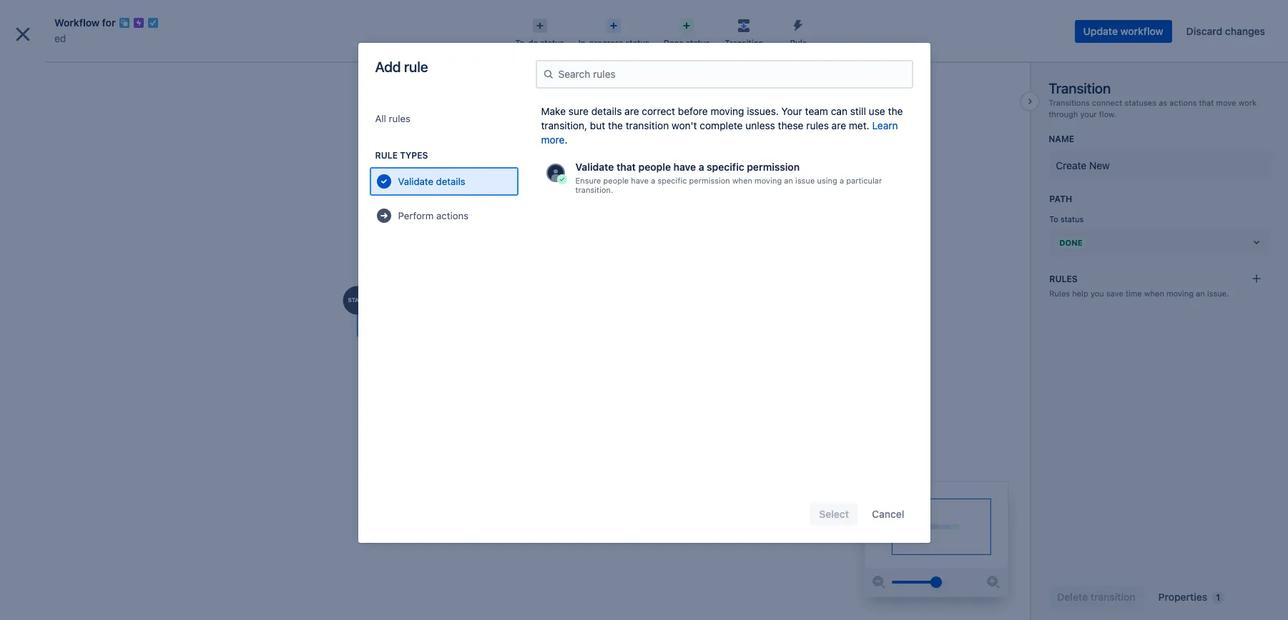 Task type: describe. For each thing, give the bounding box(es) containing it.
that inside transition transitions connect statuses as actions that move work through your flow.
[[1199, 98, 1214, 107]]

particular
[[846, 176, 882, 185]]

create for create
[[578, 13, 610, 25]]

1 vertical spatial permission
[[689, 176, 730, 185]]

properties
[[1158, 592, 1208, 604]]

details inside button
[[436, 176, 465, 187]]

statuses
[[1125, 98, 1157, 107]]

that inside validate that people have a specific permission ensure people have a specific permission when moving an issue using a particular transition.
[[617, 161, 636, 173]]

your
[[782, 105, 802, 117]]

won't
[[672, 119, 697, 132]]

update workflow button
[[1075, 20, 1172, 43]]

before
[[678, 105, 708, 117]]

more
[[541, 134, 565, 146]]

rule for rule types
[[375, 150, 398, 161]]

can
[[831, 105, 848, 117]]

done for done
[[1059, 238, 1083, 247]]

0 horizontal spatial have
[[631, 176, 649, 185]]

rules help you save time when moving an issue.
[[1049, 289, 1229, 298]]

rule for rule
[[790, 38, 807, 47]]

these
[[778, 119, 804, 132]]

when inside transition dialog
[[1144, 289, 1164, 298]]

discard changes
[[1186, 25, 1265, 37]]

1 horizontal spatial people
[[638, 161, 671, 173]]

0 horizontal spatial specific
[[658, 176, 687, 185]]

rule types
[[375, 150, 428, 161]]

all rules button
[[369, 104, 518, 133]]

move
[[1216, 98, 1236, 107]]

validate details button
[[369, 167, 518, 196]]

transition
[[626, 119, 669, 132]]

all
[[375, 113, 386, 124]]

0 vertical spatial have
[[673, 161, 696, 173]]

rule
[[404, 59, 428, 75]]

but
[[590, 119, 605, 132]]

create banner
[[0, 0, 1288, 40]]

validate details
[[398, 176, 465, 187]]

filter rules group
[[369, 104, 518, 236]]

sure
[[569, 105, 589, 117]]

done status
[[664, 38, 710, 47]]

make
[[541, 105, 566, 117]]

transition,
[[541, 119, 587, 132]]

0 vertical spatial specific
[[707, 161, 744, 173]]

new
[[1089, 160, 1110, 172]]

transition for transition
[[725, 38, 763, 47]]

all rules
[[375, 113, 410, 124]]

1 vertical spatial people
[[603, 176, 629, 185]]

unless
[[745, 119, 775, 132]]

in-progress status button
[[571, 14, 657, 49]]

to status element
[[1049, 228, 1271, 257]]

transition dialog
[[0, 0, 1288, 621]]

validate that people have a specific permission ensure people have a specific permission when moving an issue using a particular transition.
[[575, 161, 882, 195]]

ed inside transition dialog
[[54, 32, 66, 44]]

to
[[1049, 215, 1058, 224]]

transition.
[[575, 185, 613, 195]]

connect
[[1092, 98, 1122, 107]]

add
[[375, 59, 401, 75]]

you
[[1091, 289, 1104, 298]]

0 horizontal spatial are
[[625, 105, 639, 117]]

moving inside validate that people have a specific permission ensure people have a specific permission when moving an issue using a particular transition.
[[755, 176, 782, 185]]

done status button
[[657, 14, 717, 49]]

add rule
[[375, 59, 428, 75]]

in-
[[579, 38, 589, 47]]

do
[[528, 38, 538, 47]]

0 horizontal spatial the
[[608, 119, 623, 132]]

rule types group
[[369, 139, 518, 236]]

add rule image
[[1251, 273, 1263, 285]]

correct
[[642, 105, 675, 117]]

Search rules text field
[[554, 62, 906, 87]]

save
[[1106, 289, 1123, 298]]

to-do status button
[[508, 14, 571, 49]]

as
[[1159, 98, 1167, 107]]

use
[[869, 105, 885, 117]]

open image
[[1248, 234, 1265, 251]]

perform actions
[[398, 210, 469, 222]]

transition transitions connect statuses as actions that move work through your flow.
[[1049, 80, 1257, 119]]

.
[[565, 134, 568, 146]]



Task type: locate. For each thing, give the bounding box(es) containing it.
status up search rules text field
[[686, 38, 710, 47]]

a right using
[[840, 176, 844, 185]]

rules inside button
[[389, 113, 410, 124]]

zoom in image
[[985, 574, 1002, 592]]

status right do
[[540, 38, 564, 47]]

1 vertical spatial that
[[617, 161, 636, 173]]

1 horizontal spatial moving
[[755, 176, 782, 185]]

status inside popup button
[[540, 38, 564, 47]]

1 horizontal spatial when
[[1144, 289, 1164, 298]]

0 vertical spatial rule
[[790, 38, 807, 47]]

create
[[578, 13, 610, 25], [1056, 160, 1087, 172]]

make sure details are correct before moving issues. your team can still use the transition, but the transition won't complete unless these rules are met.
[[541, 105, 903, 132]]

rules
[[389, 113, 410, 124], [806, 119, 829, 132]]

transition button
[[717, 14, 771, 49]]

an inside dialog
[[1196, 289, 1205, 298]]

1 horizontal spatial rule
[[790, 38, 807, 47]]

create button
[[570, 8, 618, 31]]

rules left help in the right of the page
[[1049, 289, 1070, 298]]

create down the name
[[1056, 160, 1087, 172]]

that left move
[[1199, 98, 1214, 107]]

name
[[1049, 134, 1074, 145]]

status right to
[[1061, 215, 1084, 224]]

the up the learn
[[888, 105, 903, 117]]

2 vertical spatial moving
[[1167, 289, 1194, 298]]

rule button
[[771, 14, 826, 49]]

ed down 'ed' link
[[43, 62, 55, 74]]

1 horizontal spatial actions
[[1170, 98, 1197, 107]]

0 vertical spatial when
[[732, 176, 752, 185]]

0 vertical spatial an
[[784, 176, 793, 185]]

0 vertical spatial ed
[[54, 32, 66, 44]]

create inside transition dialog
[[1056, 160, 1087, 172]]

1 horizontal spatial that
[[1199, 98, 1214, 107]]

0 vertical spatial rules
[[1049, 274, 1078, 285]]

that down transition
[[617, 161, 636, 173]]

0 horizontal spatial an
[[784, 176, 793, 185]]

2 horizontal spatial moving
[[1167, 289, 1194, 298]]

moving left issue
[[755, 176, 782, 185]]

0 horizontal spatial details
[[436, 176, 465, 187]]

1 vertical spatial rules
[[1049, 289, 1070, 298]]

1 horizontal spatial a
[[699, 161, 704, 173]]

to status
[[1049, 215, 1084, 224]]

1 horizontal spatial create
[[1056, 160, 1087, 172]]

details inside make sure details are correct before moving issues. your team can still use the transition, but the transition won't complete unless these rules are met.
[[591, 105, 622, 117]]

people right ensure
[[603, 176, 629, 185]]

0 horizontal spatial when
[[732, 176, 752, 185]]

done for done status
[[664, 38, 684, 47]]

0 horizontal spatial that
[[617, 161, 636, 173]]

0 horizontal spatial moving
[[711, 105, 744, 117]]

Zoom level range field
[[892, 569, 981, 597]]

discard
[[1186, 25, 1223, 37]]

an left issue.
[[1196, 289, 1205, 298]]

types
[[400, 150, 428, 161]]

details up "but"
[[591, 105, 622, 117]]

1 horizontal spatial permission
[[747, 161, 800, 173]]

1 vertical spatial ed
[[43, 62, 55, 74]]

update workflow
[[1083, 25, 1163, 37]]

rule inside popup button
[[790, 38, 807, 47]]

transition for transition transitions connect statuses as actions that move work through your flow.
[[1049, 80, 1111, 97]]

1 vertical spatial the
[[608, 119, 623, 132]]

1 vertical spatial have
[[631, 176, 649, 185]]

transition up search rules text field
[[725, 38, 763, 47]]

0 horizontal spatial permission
[[689, 176, 730, 185]]

0 vertical spatial transition
[[725, 38, 763, 47]]

a down transition
[[651, 176, 655, 185]]

moving inside transition dialog
[[1167, 289, 1194, 298]]

0 vertical spatial actions
[[1170, 98, 1197, 107]]

0 vertical spatial details
[[591, 105, 622, 117]]

1 vertical spatial actions
[[436, 210, 469, 222]]

0 horizontal spatial transition
[[725, 38, 763, 47]]

create for create new
[[1056, 160, 1087, 172]]

1 vertical spatial are
[[832, 119, 846, 132]]

rules right all
[[389, 113, 410, 124]]

specific down learn more
[[707, 161, 744, 173]]

that
[[1199, 98, 1214, 107], [617, 161, 636, 173]]

done down to status
[[1059, 238, 1083, 247]]

are
[[625, 105, 639, 117], [832, 119, 846, 132]]

actions inside button
[[436, 210, 469, 222]]

to-do status
[[515, 38, 564, 47]]

validate up ensure
[[575, 161, 614, 173]]

workflow
[[54, 16, 99, 29]]

to-
[[515, 38, 528, 47]]

1 vertical spatial details
[[436, 176, 465, 187]]

close workflow editor image
[[11, 23, 34, 46]]

1 vertical spatial an
[[1196, 289, 1205, 298]]

rules for rules
[[1049, 274, 1078, 285]]

work
[[1239, 98, 1257, 107]]

0 vertical spatial create
[[578, 13, 610, 25]]

done inside popup button
[[664, 38, 684, 47]]

learn more
[[541, 119, 898, 146]]

create up in-
[[578, 13, 610, 25]]

permission up issue
[[747, 161, 800, 173]]

primary element
[[9, 0, 1016, 40]]

transitions
[[1049, 98, 1090, 107]]

details
[[591, 105, 622, 117], [436, 176, 465, 187]]

have right transition.
[[631, 176, 649, 185]]

met.
[[849, 119, 870, 132]]

status right progress
[[626, 38, 649, 47]]

workflow
[[1121, 25, 1163, 37]]

create new
[[1056, 160, 1110, 172]]

2 rules from the top
[[1049, 289, 1070, 298]]

rules up help in the right of the page
[[1049, 274, 1078, 285]]

complete
[[700, 119, 743, 132]]

rule left types
[[375, 150, 398, 161]]

people
[[638, 161, 671, 173], [603, 176, 629, 185]]

1 vertical spatial when
[[1144, 289, 1164, 298]]

ed down workflow
[[54, 32, 66, 44]]

1 vertical spatial moving
[[755, 176, 782, 185]]

have down won't
[[673, 161, 696, 173]]

help
[[1072, 289, 1088, 298]]

discard changes button
[[1178, 20, 1274, 43]]

0 vertical spatial that
[[1199, 98, 1214, 107]]

people down transition
[[638, 161, 671, 173]]

flow.
[[1099, 109, 1117, 119]]

when right time
[[1144, 289, 1164, 298]]

0 vertical spatial moving
[[711, 105, 744, 117]]

are up transition
[[625, 105, 639, 117]]

progress
[[589, 38, 623, 47]]

group
[[6, 262, 166, 339], [6, 262, 166, 301], [6, 301, 166, 339]]

1 rules from the top
[[1049, 274, 1078, 285]]

zoom out image
[[871, 574, 888, 592]]

0 vertical spatial validate
[[575, 161, 614, 173]]

issue.
[[1207, 289, 1229, 298]]

1 vertical spatial validate
[[398, 176, 433, 187]]

2 horizontal spatial a
[[840, 176, 844, 185]]

an inside validate that people have a specific permission ensure people have a specific permission when moving an issue using a particular transition.
[[784, 176, 793, 185]]

transition up transitions
[[1049, 80, 1111, 97]]

transition inside "popup button"
[[725, 38, 763, 47]]

a down learn more link
[[699, 161, 704, 173]]

rules inside make sure details are correct before moving issues. your team can still use the transition, but the transition won't complete unless these rules are met.
[[806, 119, 829, 132]]

moving for make
[[711, 105, 744, 117]]

the right "but"
[[608, 119, 623, 132]]

workflow for
[[54, 16, 116, 29]]

rule inside group
[[375, 150, 398, 161]]

moving up complete
[[711, 105, 744, 117]]

learn
[[872, 119, 898, 132]]

rules
[[1049, 274, 1078, 285], [1049, 289, 1070, 298]]

permission
[[747, 161, 800, 173], [689, 176, 730, 185]]

1 vertical spatial specific
[[658, 176, 687, 185]]

0 vertical spatial permission
[[747, 161, 800, 173]]

cancel
[[872, 509, 904, 521]]

validate inside button
[[398, 176, 433, 187]]

through
[[1049, 109, 1078, 119]]

an left issue
[[784, 176, 793, 185]]

changes
[[1225, 25, 1265, 37]]

jira software image
[[37, 11, 133, 28], [37, 11, 133, 28]]

are down the can at right top
[[832, 119, 846, 132]]

update
[[1083, 25, 1118, 37]]

1 vertical spatial rule
[[375, 150, 398, 161]]

path
[[1049, 194, 1072, 205]]

Search field
[[1016, 8, 1159, 31]]

an
[[784, 176, 793, 185], [1196, 289, 1205, 298]]

0 horizontal spatial done
[[664, 38, 684, 47]]

when
[[732, 176, 752, 185], [1144, 289, 1164, 298]]

1 horizontal spatial done
[[1059, 238, 1083, 247]]

moving for rules
[[1167, 289, 1194, 298]]

1 vertical spatial done
[[1059, 238, 1083, 247]]

actions down the validate details button at the left top of the page
[[436, 210, 469, 222]]

0 vertical spatial people
[[638, 161, 671, 173]]

1 horizontal spatial validate
[[575, 161, 614, 173]]

time
[[1126, 289, 1142, 298]]

1 horizontal spatial details
[[591, 105, 622, 117]]

status
[[540, 38, 564, 47], [626, 38, 649, 47], [686, 38, 710, 47], [1061, 215, 1084, 224]]

actions inside transition transitions connect statuses as actions that move work through your flow.
[[1170, 98, 1197, 107]]

1 horizontal spatial transition
[[1049, 80, 1111, 97]]

0 vertical spatial are
[[625, 105, 639, 117]]

when inside validate that people have a specific permission ensure people have a specific permission when moving an issue using a particular transition.
[[732, 176, 752, 185]]

validate for details
[[398, 176, 433, 187]]

ensure
[[575, 176, 601, 185]]

0 horizontal spatial rules
[[389, 113, 410, 124]]

moving left issue.
[[1167, 289, 1194, 298]]

for
[[102, 16, 116, 29]]

1 horizontal spatial specific
[[707, 161, 744, 173]]

0 horizontal spatial people
[[603, 176, 629, 185]]

0 horizontal spatial a
[[651, 176, 655, 185]]

rule right transition "popup button"
[[790, 38, 807, 47]]

perform
[[398, 210, 434, 222]]

validate inside validate that people have a specific permission ensure people have a specific permission when moving an issue using a particular transition.
[[575, 161, 614, 173]]

have
[[673, 161, 696, 173], [631, 176, 649, 185]]

actions right as
[[1170, 98, 1197, 107]]

1 horizontal spatial rules
[[806, 119, 829, 132]]

0 horizontal spatial create
[[578, 13, 610, 25]]

create inside button
[[578, 13, 610, 25]]

transition
[[725, 38, 763, 47], [1049, 80, 1111, 97]]

validate
[[575, 161, 614, 173], [398, 176, 433, 187]]

cancel button
[[863, 504, 913, 526]]

in-progress status
[[579, 38, 649, 47]]

0 vertical spatial done
[[664, 38, 684, 47]]

you're in the workflow viewfinder, use the arrow keys to move it element
[[865, 483, 1008, 569]]

specific down won't
[[658, 176, 687, 185]]

0 horizontal spatial rule
[[375, 150, 398, 161]]

done inside to status 'element'
[[1059, 238, 1083, 247]]

ed link
[[54, 30, 66, 47]]

0 horizontal spatial validate
[[398, 176, 433, 187]]

1 horizontal spatial are
[[832, 119, 846, 132]]

rules down the team
[[806, 119, 829, 132]]

learn more link
[[541, 119, 898, 146]]

details up perform actions button
[[436, 176, 465, 187]]

0 horizontal spatial actions
[[436, 210, 469, 222]]

1
[[1216, 593, 1220, 604]]

validate down types
[[398, 176, 433, 187]]

your
[[1080, 109, 1097, 119]]

transition inside transition transitions connect statuses as actions that move work through your flow.
[[1049, 80, 1111, 97]]

issues.
[[747, 105, 779, 117]]

rules for rules help you save time when moving an issue.
[[1049, 289, 1070, 298]]

issue
[[795, 176, 815, 185]]

the
[[888, 105, 903, 117], [608, 119, 623, 132]]

still
[[850, 105, 866, 117]]

team
[[805, 105, 828, 117]]

moving inside make sure details are correct before moving issues. your team can still use the transition, but the transition won't complete unless these rules are met.
[[711, 105, 744, 117]]

1 vertical spatial create
[[1056, 160, 1087, 172]]

permission down learn more
[[689, 176, 730, 185]]

1 horizontal spatial the
[[888, 105, 903, 117]]

add rule dialog
[[358, 43, 930, 544]]

validate for that
[[575, 161, 614, 173]]

1 vertical spatial transition
[[1049, 80, 1111, 97]]

when down learn more link
[[732, 176, 752, 185]]

a
[[699, 161, 704, 173], [651, 176, 655, 185], [840, 176, 844, 185]]

done right "in-progress status"
[[664, 38, 684, 47]]

perform actions button
[[369, 202, 518, 230]]

1 horizontal spatial have
[[673, 161, 696, 173]]

1 horizontal spatial an
[[1196, 289, 1205, 298]]

0 vertical spatial the
[[888, 105, 903, 117]]

using
[[817, 176, 837, 185]]

moving
[[711, 105, 744, 117], [755, 176, 782, 185], [1167, 289, 1194, 298]]



Task type: vqa. For each thing, say whether or not it's contained in the screenshot.
the actions to the left
yes



